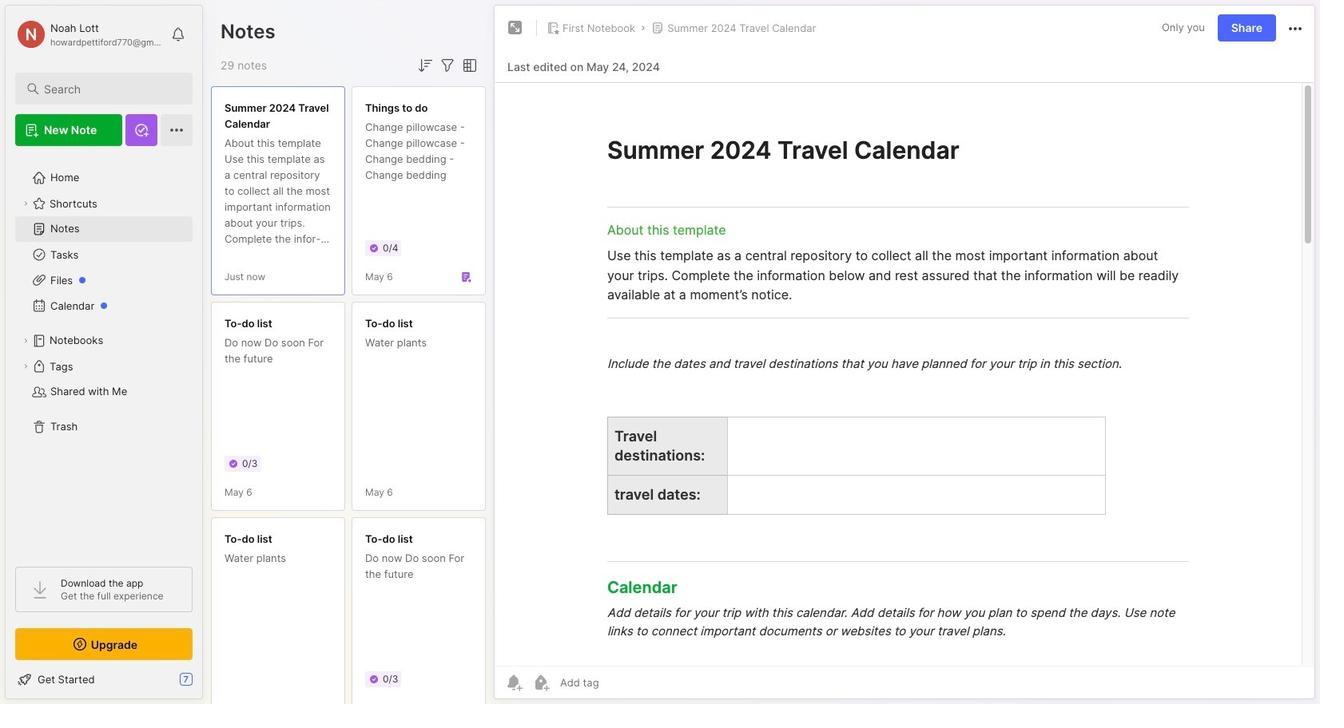 Task type: describe. For each thing, give the bounding box(es) containing it.
Add filters field
[[438, 56, 457, 75]]

add tag image
[[531, 674, 551, 693]]

Help and Learning task checklist field
[[6, 667, 202, 693]]

Account field
[[15, 18, 163, 50]]

click to collapse image
[[202, 675, 214, 694]]

expand note image
[[506, 18, 525, 38]]

main element
[[0, 0, 208, 705]]

Search text field
[[44, 82, 178, 97]]

View options field
[[457, 56, 479, 75]]



Task type: locate. For each thing, give the bounding box(es) containing it.
tree
[[6, 156, 202, 553]]

add a reminder image
[[504, 674, 523, 693]]

add filters image
[[438, 56, 457, 75]]

More actions field
[[1286, 18, 1305, 38]]

expand tags image
[[21, 362, 30, 372]]

Note Editor text field
[[495, 82, 1315, 666]]

Add tag field
[[559, 676, 679, 690]]

None search field
[[44, 79, 178, 98]]

tree inside "main" element
[[6, 156, 202, 553]]

none search field inside "main" element
[[44, 79, 178, 98]]

more actions image
[[1286, 19, 1305, 38]]

Sort options field
[[416, 56, 435, 75]]

note window element
[[494, 5, 1315, 704]]

expand notebooks image
[[21, 336, 30, 346]]



Task type: vqa. For each thing, say whether or not it's contained in the screenshot.
Account field on the left
yes



